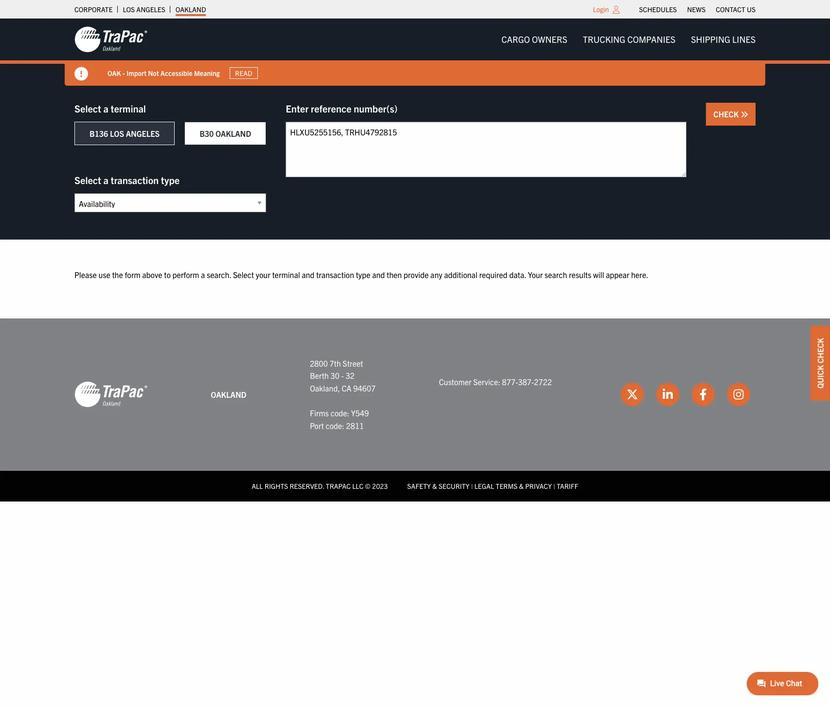 Task type: describe. For each thing, give the bounding box(es) containing it.
2 and from the left
[[372, 270, 385, 280]]

your
[[256, 270, 271, 280]]

- inside 2800 7th street berth 30 - 32 oakland, ca 94607
[[342, 371, 344, 380]]

will
[[594, 270, 605, 280]]

1 & from the left
[[433, 482, 437, 490]]

here.
[[632, 270, 649, 280]]

read
[[235, 69, 252, 77]]

quick check link
[[811, 326, 831, 401]]

y549
[[351, 408, 369, 418]]

quick
[[816, 365, 826, 389]]

safety & security link
[[408, 482, 470, 490]]

reference
[[311, 102, 352, 114]]

shipping lines
[[692, 34, 756, 45]]

387-
[[518, 377, 535, 387]]

0 vertical spatial solid image
[[75, 67, 88, 81]]

your
[[528, 270, 543, 280]]

b136 los angeles
[[90, 129, 160, 138]]

0 horizontal spatial transaction
[[111, 174, 159, 186]]

perform
[[173, 270, 199, 280]]

safety & security | legal terms & privacy | tariff
[[408, 482, 579, 490]]

form
[[125, 270, 141, 280]]

to
[[164, 270, 171, 280]]

select a terminal
[[75, 102, 146, 114]]

oak - import not accessible meaning
[[108, 68, 220, 77]]

all
[[252, 482, 263, 490]]

trucking companies link
[[576, 30, 684, 49]]

corporate
[[75, 5, 113, 14]]

2 vertical spatial a
[[201, 270, 205, 280]]

0 horizontal spatial type
[[161, 174, 180, 186]]

select for select a transaction type
[[75, 174, 101, 186]]

provide
[[404, 270, 429, 280]]

2 vertical spatial select
[[233, 270, 254, 280]]

news
[[688, 5, 706, 14]]

2722
[[534, 377, 552, 387]]

1 vertical spatial angeles
[[126, 129, 160, 138]]

firms code:  y549 port code:  2811
[[310, 408, 369, 430]]

877-
[[502, 377, 518, 387]]

check inside button
[[714, 109, 741, 119]]

32
[[346, 371, 355, 380]]

0 horizontal spatial -
[[123, 68, 125, 77]]

accessible
[[161, 68, 193, 77]]

privacy
[[526, 482, 552, 490]]

0 vertical spatial terminal
[[111, 102, 146, 114]]

select a transaction type
[[75, 174, 180, 186]]

owners
[[532, 34, 568, 45]]

trapac
[[326, 482, 351, 490]]

enter reference number(s)
[[286, 102, 398, 114]]

results
[[569, 270, 592, 280]]

login link
[[593, 5, 609, 14]]

light image
[[613, 6, 620, 14]]

search.
[[207, 270, 231, 280]]

shipping lines link
[[684, 30, 764, 49]]

llc
[[353, 482, 364, 490]]

customer service: 877-387-2722
[[439, 377, 552, 387]]

menu bar containing cargo owners
[[494, 30, 764, 49]]

1 vertical spatial terminal
[[272, 270, 300, 280]]

enter
[[286, 102, 309, 114]]

tariff link
[[557, 482, 579, 490]]

legal terms & privacy link
[[475, 482, 552, 490]]

additional
[[444, 270, 478, 280]]

©
[[365, 482, 371, 490]]

1 | from the left
[[471, 482, 473, 490]]

contact us link
[[716, 2, 756, 16]]

companies
[[628, 34, 676, 45]]

30
[[331, 371, 340, 380]]

safety
[[408, 482, 431, 490]]

1 vertical spatial los
[[110, 129, 124, 138]]

port
[[310, 421, 324, 430]]

solid image inside check button
[[741, 111, 749, 118]]

cargo owners link
[[494, 30, 576, 49]]

schedules
[[640, 5, 677, 14]]

import
[[127, 68, 147, 77]]

banner containing cargo owners
[[0, 19, 831, 86]]

angeles inside los angeles link
[[137, 5, 165, 14]]

menu bar containing schedules
[[635, 2, 761, 16]]



Task type: locate. For each thing, give the bounding box(es) containing it.
check button
[[707, 103, 756, 126]]

shipping
[[692, 34, 731, 45]]

search
[[545, 270, 568, 280]]

any
[[431, 270, 443, 280]]

required
[[480, 270, 508, 280]]

read link
[[230, 67, 258, 79]]

& right "safety"
[[433, 482, 437, 490]]

number(s)
[[354, 102, 398, 114]]

meaning
[[194, 68, 220, 77]]

1 vertical spatial a
[[103, 174, 109, 186]]

oakland link
[[176, 2, 206, 16]]

berth
[[310, 371, 329, 380]]

0 horizontal spatial &
[[433, 482, 437, 490]]

menu bar down light image
[[494, 30, 764, 49]]

1 vertical spatial type
[[356, 270, 371, 280]]

firms
[[310, 408, 329, 418]]

0 vertical spatial menu bar
[[635, 2, 761, 16]]

94607
[[354, 383, 376, 393]]

1 vertical spatial -
[[342, 371, 344, 380]]

oakland
[[176, 5, 206, 14], [216, 129, 251, 138], [211, 389, 247, 399]]

trucking
[[583, 34, 626, 45]]

1 horizontal spatial -
[[342, 371, 344, 380]]

| left legal
[[471, 482, 473, 490]]

angeles
[[137, 5, 165, 14], [126, 129, 160, 138]]

Enter reference number(s) text field
[[286, 122, 687, 177]]

customer
[[439, 377, 472, 387]]

1 vertical spatial menu bar
[[494, 30, 764, 49]]

0 vertical spatial angeles
[[137, 5, 165, 14]]

los right 'b136'
[[110, 129, 124, 138]]

please use the form above to perform a search. select your terminal and transaction type and then provide any additional required data. your search results will appear here.
[[75, 270, 649, 280]]

banner
[[0, 19, 831, 86]]

b30 oakland
[[200, 129, 251, 138]]

0 horizontal spatial terminal
[[111, 102, 146, 114]]

0 vertical spatial type
[[161, 174, 180, 186]]

a left search.
[[201, 270, 205, 280]]

oakland,
[[310, 383, 340, 393]]

a for terminal
[[103, 102, 109, 114]]

1 horizontal spatial transaction
[[316, 270, 354, 280]]

news link
[[688, 2, 706, 16]]

0 vertical spatial transaction
[[111, 174, 159, 186]]

contact
[[716, 5, 746, 14]]

0 vertical spatial check
[[714, 109, 741, 119]]

legal
[[475, 482, 495, 490]]

-
[[123, 68, 125, 77], [342, 371, 344, 380]]

above
[[142, 270, 162, 280]]

trucking companies
[[583, 34, 676, 45]]

0 horizontal spatial |
[[471, 482, 473, 490]]

code: right port
[[326, 421, 345, 430]]

select up 'b136'
[[75, 102, 101, 114]]

terminal up b136 los angeles
[[111, 102, 146, 114]]

2 & from the left
[[519, 482, 524, 490]]

menu bar
[[635, 2, 761, 16], [494, 30, 764, 49]]

contact us
[[716, 5, 756, 14]]

los right the corporate link on the left of page
[[123, 5, 135, 14]]

a down 'b136'
[[103, 174, 109, 186]]

reserved.
[[290, 482, 324, 490]]

oakland image
[[75, 26, 148, 53], [75, 381, 148, 408]]

oak
[[108, 68, 121, 77]]

lines
[[733, 34, 756, 45]]

0 horizontal spatial and
[[302, 270, 315, 280]]

tariff
[[557, 482, 579, 490]]

terms
[[496, 482, 518, 490]]

all rights reserved. trapac llc © 2023
[[252, 482, 388, 490]]

cargo owners
[[502, 34, 568, 45]]

1 vertical spatial oakland
[[216, 129, 251, 138]]

footer containing 2800 7th street
[[0, 318, 831, 501]]

ca
[[342, 383, 352, 393]]

us
[[747, 5, 756, 14]]

los
[[123, 5, 135, 14], [110, 129, 124, 138]]

oakland inside footer
[[211, 389, 247, 399]]

0 horizontal spatial solid image
[[75, 67, 88, 81]]

1 vertical spatial select
[[75, 174, 101, 186]]

0 vertical spatial code:
[[331, 408, 350, 418]]

0 vertical spatial -
[[123, 68, 125, 77]]

and right your
[[302, 270, 315, 280]]

footer
[[0, 318, 831, 501]]

1 horizontal spatial check
[[816, 338, 826, 363]]

not
[[148, 68, 159, 77]]

0 horizontal spatial check
[[714, 109, 741, 119]]

menu bar up shipping at the top of the page
[[635, 2, 761, 16]]

1 horizontal spatial and
[[372, 270, 385, 280]]

0 vertical spatial los
[[123, 5, 135, 14]]

use
[[99, 270, 110, 280]]

1 vertical spatial oakland image
[[75, 381, 148, 408]]

1 horizontal spatial terminal
[[272, 270, 300, 280]]

select down 'b136'
[[75, 174, 101, 186]]

b30
[[200, 129, 214, 138]]

1 horizontal spatial &
[[519, 482, 524, 490]]

los angeles
[[123, 5, 165, 14]]

& right terms
[[519, 482, 524, 490]]

1 horizontal spatial type
[[356, 270, 371, 280]]

cargo
[[502, 34, 530, 45]]

the
[[112, 270, 123, 280]]

terminal
[[111, 102, 146, 114], [272, 270, 300, 280]]

check
[[714, 109, 741, 119], [816, 338, 826, 363]]

- right oak
[[123, 68, 125, 77]]

select for select a terminal
[[75, 102, 101, 114]]

1 vertical spatial solid image
[[741, 111, 749, 118]]

0 vertical spatial oakland
[[176, 5, 206, 14]]

please
[[75, 270, 97, 280]]

2811
[[346, 421, 364, 430]]

2 vertical spatial oakland
[[211, 389, 247, 399]]

1 vertical spatial code:
[[326, 421, 345, 430]]

angeles down select a terminal
[[126, 129, 160, 138]]

1 oakland image from the top
[[75, 26, 148, 53]]

code:
[[331, 408, 350, 418], [326, 421, 345, 430]]

corporate link
[[75, 2, 113, 16]]

a up 'b136'
[[103, 102, 109, 114]]

2 oakland image from the top
[[75, 381, 148, 408]]

appear
[[606, 270, 630, 280]]

2800
[[310, 358, 328, 368]]

street
[[343, 358, 363, 368]]

a
[[103, 102, 109, 114], [103, 174, 109, 186], [201, 270, 205, 280]]

los angeles link
[[123, 2, 165, 16]]

1 and from the left
[[302, 270, 315, 280]]

select left your
[[233, 270, 254, 280]]

security
[[439, 482, 470, 490]]

transaction
[[111, 174, 159, 186], [316, 270, 354, 280]]

|
[[471, 482, 473, 490], [554, 482, 556, 490]]

service:
[[474, 377, 501, 387]]

data.
[[510, 270, 527, 280]]

los inside los angeles link
[[123, 5, 135, 14]]

a for transaction
[[103, 174, 109, 186]]

rights
[[265, 482, 288, 490]]

1 horizontal spatial solid image
[[741, 111, 749, 118]]

0 vertical spatial a
[[103, 102, 109, 114]]

&
[[433, 482, 437, 490], [519, 482, 524, 490]]

1 vertical spatial check
[[816, 338, 826, 363]]

b136
[[90, 129, 108, 138]]

type
[[161, 174, 180, 186], [356, 270, 371, 280]]

1 vertical spatial transaction
[[316, 270, 354, 280]]

- right 30
[[342, 371, 344, 380]]

2 | from the left
[[554, 482, 556, 490]]

terminal right your
[[272, 270, 300, 280]]

angeles left oakland link
[[137, 5, 165, 14]]

0 vertical spatial oakland image
[[75, 26, 148, 53]]

login
[[593, 5, 609, 14]]

and left then
[[372, 270, 385, 280]]

| left tariff
[[554, 482, 556, 490]]

0 vertical spatial select
[[75, 102, 101, 114]]

1 horizontal spatial |
[[554, 482, 556, 490]]

2023
[[372, 482, 388, 490]]

solid image
[[75, 67, 88, 81], [741, 111, 749, 118]]

7th
[[330, 358, 341, 368]]

code: up '2811'
[[331, 408, 350, 418]]



Task type: vqa. For each thing, say whether or not it's contained in the screenshot.
Check to the right
yes



